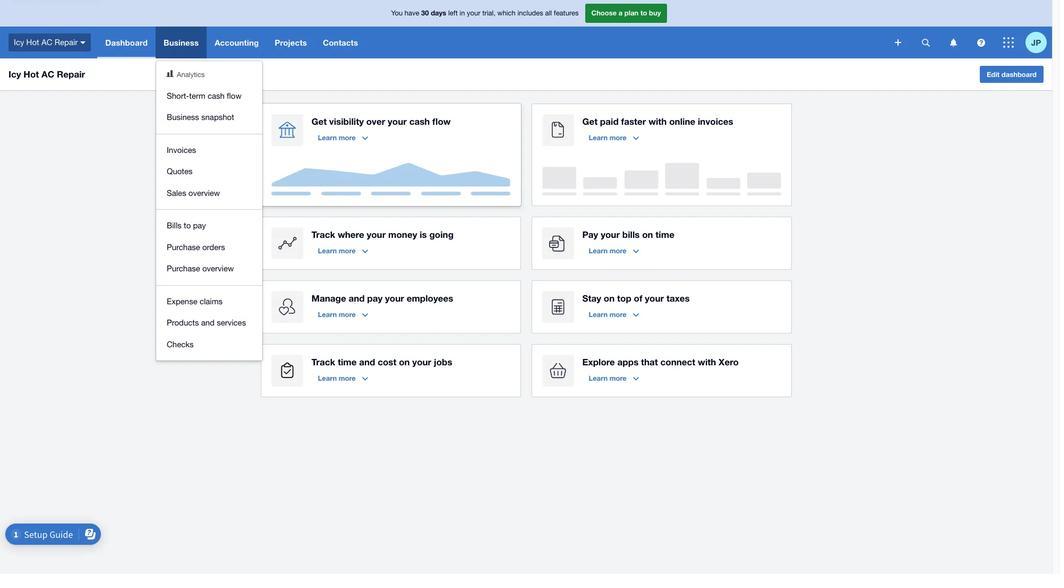 Task type: describe. For each thing, give the bounding box(es) containing it.
learn more button for where
[[312, 242, 374, 259]]

snapshot
[[201, 113, 234, 122]]

claims
[[200, 297, 223, 306]]

dashboard link
[[97, 27, 156, 58]]

you have 30 days left in your trial, which includes all features
[[391, 9, 579, 17]]

jp button
[[1026, 27, 1052, 58]]

projects icon image
[[271, 355, 303, 387]]

in
[[460, 9, 465, 17]]

learn for time
[[318, 374, 337, 382]]

edit dashboard button
[[980, 66, 1044, 83]]

includes
[[518, 9, 543, 17]]

track where your money is going
[[312, 229, 454, 240]]

learn more for on
[[589, 310, 627, 319]]

xero
[[719, 356, 739, 368]]

group inside navigation
[[156, 61, 262, 361]]

days
[[431, 9, 446, 17]]

more for visibility
[[339, 133, 356, 142]]

products and services link
[[156, 312, 262, 334]]

bills
[[167, 221, 182, 230]]

more for and
[[339, 310, 356, 319]]

purchase orders link
[[156, 237, 262, 258]]

taxes icon image
[[542, 291, 574, 323]]

learn for your
[[589, 246, 608, 255]]

get visibility over your cash flow
[[312, 116, 451, 127]]

0 horizontal spatial svg image
[[922, 39, 930, 46]]

hot inside popup button
[[26, 38, 39, 47]]

cash inside short-term cash flow link
[[208, 91, 225, 100]]

orders
[[202, 243, 225, 252]]

short-
[[167, 91, 189, 100]]

taxes
[[667, 293, 690, 304]]

bills to pay link
[[156, 215, 262, 237]]

short-term cash flow link
[[156, 85, 262, 107]]

learn more for your
[[589, 246, 627, 255]]

features
[[554, 9, 579, 17]]

term
[[189, 91, 205, 100]]

edit
[[987, 70, 1000, 79]]

where
[[338, 229, 364, 240]]

invoices
[[167, 145, 196, 154]]

your right the of
[[645, 293, 664, 304]]

plan
[[625, 9, 639, 17]]

contacts
[[323, 38, 358, 47]]

purchase overview
[[167, 264, 234, 273]]

overview for purchase overview
[[202, 264, 234, 273]]

and for manage
[[349, 293, 365, 304]]

over
[[366, 116, 385, 127]]

2 horizontal spatial svg image
[[1003, 37, 1014, 48]]

1 vertical spatial with
[[698, 356, 716, 368]]

accounting
[[215, 38, 259, 47]]

learn more for time
[[318, 374, 356, 382]]

your right over
[[388, 116, 407, 127]]

banner containing jp
[[0, 0, 1052, 361]]

learn for on
[[589, 310, 608, 319]]

sales overview
[[167, 188, 220, 197]]

stay on top of your taxes
[[582, 293, 690, 304]]

visibility
[[329, 116, 364, 127]]

pay for to
[[193, 221, 206, 230]]

learn for paid
[[589, 133, 608, 142]]

your right where
[[367, 229, 386, 240]]

track for track where your money is going
[[312, 229, 335, 240]]

track for track time and cost on your jobs
[[312, 356, 335, 368]]

learn for where
[[318, 246, 337, 255]]

accounting button
[[207, 27, 267, 58]]

your left jobs
[[412, 356, 431, 368]]

1 horizontal spatial cash
[[409, 116, 430, 127]]

business snapshot link
[[156, 107, 262, 128]]

employees icon image
[[271, 291, 303, 323]]

buy
[[649, 9, 661, 17]]

faster
[[621, 116, 646, 127]]

30
[[421, 9, 429, 17]]

jobs
[[434, 356, 452, 368]]

learn more button for on
[[582, 306, 645, 323]]

explore
[[582, 356, 615, 368]]

more for where
[[339, 246, 356, 255]]

is
[[420, 229, 427, 240]]

expense claims
[[167, 297, 223, 306]]

business for business
[[164, 38, 199, 47]]

1 vertical spatial icy hot ac repair
[[8, 69, 85, 80]]

pay
[[582, 229, 598, 240]]

cost
[[378, 356, 397, 368]]

learn for apps
[[589, 374, 608, 382]]

learn more button for time
[[312, 370, 374, 387]]

employees
[[407, 293, 453, 304]]

2 horizontal spatial svg image
[[950, 39, 957, 46]]

sales
[[167, 188, 186, 197]]

get paid faster with online invoices
[[582, 116, 733, 127]]

choose a plan to buy
[[592, 9, 661, 17]]

add-ons icon image
[[542, 355, 574, 387]]

learn more for where
[[318, 246, 356, 255]]

more for on
[[610, 310, 627, 319]]

purchase orders
[[167, 243, 225, 252]]

learn more button for your
[[582, 242, 645, 259]]

banking icon image
[[271, 114, 303, 146]]

manage and pay your employees
[[312, 293, 453, 304]]

icy inside icy hot ac repair popup button
[[14, 38, 24, 47]]

learn for and
[[318, 310, 337, 319]]

list box inside navigation
[[156, 61, 262, 361]]

projects
[[275, 38, 307, 47]]

business button
[[156, 27, 207, 58]]

get for get paid faster with online invoices
[[582, 116, 598, 127]]

choose
[[592, 9, 617, 17]]

a
[[619, 9, 623, 17]]

quotes link
[[156, 161, 262, 182]]

learn more for and
[[318, 310, 356, 319]]

connect
[[661, 356, 696, 368]]

checks
[[167, 340, 194, 349]]

paid
[[600, 116, 619, 127]]

you
[[391, 9, 403, 17]]

navigation inside banner
[[97, 27, 888, 361]]



Task type: vqa. For each thing, say whether or not it's contained in the screenshot.
1st 0.00
no



Task type: locate. For each thing, give the bounding box(es) containing it.
top
[[617, 293, 632, 304]]

0 horizontal spatial to
[[184, 221, 191, 230]]

bills to pay
[[167, 221, 206, 230]]

list box containing short-term cash flow
[[156, 61, 262, 361]]

business up header chart icon
[[164, 38, 199, 47]]

cash
[[208, 91, 225, 100], [409, 116, 430, 127]]

learn more button down where
[[312, 242, 374, 259]]

services
[[217, 318, 246, 327]]

0 vertical spatial to
[[641, 9, 647, 17]]

1 horizontal spatial pay
[[367, 293, 383, 304]]

invoices
[[698, 116, 733, 127]]

learn more button for and
[[312, 306, 374, 323]]

group containing short-term cash flow
[[156, 61, 262, 361]]

0 vertical spatial and
[[349, 293, 365, 304]]

svg image inside icy hot ac repair popup button
[[80, 41, 86, 44]]

more down pay your bills on time
[[610, 246, 627, 255]]

pay right manage
[[367, 293, 383, 304]]

learn down visibility
[[318, 133, 337, 142]]

learn more for visibility
[[318, 133, 356, 142]]

trial,
[[482, 9, 496, 17]]

track left where
[[312, 229, 335, 240]]

2 horizontal spatial on
[[642, 229, 653, 240]]

pay up purchase orders
[[193, 221, 206, 230]]

purchase down bills to pay
[[167, 243, 200, 252]]

0 horizontal spatial get
[[312, 116, 327, 127]]

1 vertical spatial pay
[[367, 293, 383, 304]]

1 vertical spatial track
[[312, 356, 335, 368]]

projects button
[[267, 27, 315, 58]]

1 vertical spatial to
[[184, 221, 191, 230]]

learn more button
[[312, 129, 374, 146], [582, 129, 645, 146], [312, 242, 374, 259], [582, 242, 645, 259], [312, 306, 374, 323], [582, 306, 645, 323], [312, 370, 374, 387], [582, 370, 645, 387]]

1 vertical spatial cash
[[409, 116, 430, 127]]

purchase for purchase orders
[[167, 243, 200, 252]]

pay for and
[[367, 293, 383, 304]]

1 vertical spatial icy
[[8, 69, 21, 80]]

svg image
[[1003, 37, 1014, 48], [922, 39, 930, 46], [977, 39, 985, 46]]

overview down orders
[[202, 264, 234, 273]]

learn more button for visibility
[[312, 129, 374, 146]]

learn
[[318, 133, 337, 142], [589, 133, 608, 142], [318, 246, 337, 255], [589, 246, 608, 255], [318, 310, 337, 319], [589, 310, 608, 319], [318, 374, 337, 382], [589, 374, 608, 382]]

learn more button for apps
[[582, 370, 645, 387]]

0 horizontal spatial time
[[338, 356, 357, 368]]

track money icon image
[[271, 227, 303, 259]]

to
[[641, 9, 647, 17], [184, 221, 191, 230]]

1 horizontal spatial to
[[641, 9, 647, 17]]

on
[[642, 229, 653, 240], [604, 293, 615, 304], [399, 356, 410, 368]]

0 horizontal spatial on
[[399, 356, 410, 368]]

get left the paid at the top right of page
[[582, 116, 598, 127]]

1 vertical spatial and
[[201, 318, 215, 327]]

to left buy
[[641, 9, 647, 17]]

money
[[388, 229, 417, 240]]

time left cost
[[338, 356, 357, 368]]

0 horizontal spatial cash
[[208, 91, 225, 100]]

your inside you have 30 days left in your trial, which includes all features
[[467, 9, 481, 17]]

learn more down explore
[[589, 374, 627, 382]]

2 purchase from the top
[[167, 264, 200, 273]]

ac inside popup button
[[41, 38, 52, 47]]

1 horizontal spatial with
[[698, 356, 716, 368]]

your right in
[[467, 9, 481, 17]]

learn more button down visibility
[[312, 129, 374, 146]]

banner
[[0, 0, 1052, 361]]

ac
[[41, 38, 52, 47], [41, 69, 54, 80]]

icy hot ac repair inside popup button
[[14, 38, 78, 47]]

expense
[[167, 297, 197, 306]]

learn more down manage
[[318, 310, 356, 319]]

invoices preview bar graph image
[[542, 163, 781, 195]]

1 get from the left
[[312, 116, 327, 127]]

time
[[656, 229, 675, 240], [338, 356, 357, 368]]

more for time
[[339, 374, 356, 382]]

1 track from the top
[[312, 229, 335, 240]]

learn more button down pay your bills on time
[[582, 242, 645, 259]]

learn down stay at the bottom
[[589, 310, 608, 319]]

with right faster
[[649, 116, 667, 127]]

icy hot ac repair button
[[0, 27, 97, 58]]

2 vertical spatial on
[[399, 356, 410, 368]]

1 horizontal spatial svg image
[[977, 39, 985, 46]]

list box
[[156, 61, 262, 361]]

explore apps that connect with xero
[[582, 356, 739, 368]]

2 track from the top
[[312, 356, 335, 368]]

0 vertical spatial hot
[[26, 38, 39, 47]]

1 vertical spatial purchase
[[167, 264, 200, 273]]

learn more down track time and cost on your jobs
[[318, 374, 356, 382]]

purchase for purchase overview
[[167, 264, 200, 273]]

business
[[164, 38, 199, 47], [167, 113, 199, 122]]

learn more button down the paid at the top right of page
[[582, 129, 645, 146]]

1 horizontal spatial on
[[604, 293, 615, 304]]

learn right the track money icon
[[318, 246, 337, 255]]

and for products
[[201, 318, 215, 327]]

your right pay
[[601, 229, 620, 240]]

learn more for apps
[[589, 374, 627, 382]]

0 vertical spatial repair
[[55, 38, 78, 47]]

more down top
[[610, 310, 627, 319]]

0 horizontal spatial pay
[[193, 221, 206, 230]]

dashboard
[[105, 38, 148, 47]]

0 vertical spatial icy hot ac repair
[[14, 38, 78, 47]]

products and services
[[167, 318, 246, 327]]

0 vertical spatial overview
[[188, 188, 220, 197]]

pay your bills on time
[[582, 229, 675, 240]]

2 vertical spatial and
[[359, 356, 375, 368]]

pay
[[193, 221, 206, 230], [367, 293, 383, 304]]

0 vertical spatial track
[[312, 229, 335, 240]]

0 vertical spatial time
[[656, 229, 675, 240]]

more down apps
[[610, 374, 627, 382]]

1 purchase from the top
[[167, 243, 200, 252]]

0 vertical spatial on
[[642, 229, 653, 240]]

learn more down where
[[318, 246, 356, 255]]

1 vertical spatial hot
[[24, 69, 39, 80]]

all
[[545, 9, 552, 17]]

learn more button for paid
[[582, 129, 645, 146]]

online
[[669, 116, 696, 127]]

of
[[634, 293, 643, 304]]

with left xero
[[698, 356, 716, 368]]

purchase overview link
[[156, 258, 262, 280]]

business inside popup button
[[164, 38, 199, 47]]

navigation
[[97, 27, 888, 361]]

which
[[498, 9, 516, 17]]

learn down manage
[[318, 310, 337, 319]]

2 get from the left
[[582, 116, 598, 127]]

1 vertical spatial ac
[[41, 69, 54, 80]]

1 horizontal spatial flow
[[432, 116, 451, 127]]

and left cost
[[359, 356, 375, 368]]

left
[[448, 9, 458, 17]]

svg image
[[950, 39, 957, 46], [895, 39, 901, 46], [80, 41, 86, 44]]

icy hot ac repair
[[14, 38, 78, 47], [8, 69, 85, 80]]

short-term cash flow
[[167, 91, 242, 100]]

more for apps
[[610, 374, 627, 382]]

products
[[167, 318, 199, 327]]

learn for visibility
[[318, 133, 337, 142]]

get left visibility
[[312, 116, 327, 127]]

going
[[429, 229, 454, 240]]

0 vertical spatial icy
[[14, 38, 24, 47]]

1 vertical spatial flow
[[432, 116, 451, 127]]

icy
[[14, 38, 24, 47], [8, 69, 21, 80]]

stay
[[582, 293, 601, 304]]

learn down explore
[[589, 374, 608, 382]]

group
[[156, 61, 262, 361]]

and down 'expense claims' link on the bottom of page
[[201, 318, 215, 327]]

purchase
[[167, 243, 200, 252], [167, 264, 200, 273]]

invoices icon image
[[542, 114, 574, 146]]

to inside 'link'
[[184, 221, 191, 230]]

track
[[312, 229, 335, 240], [312, 356, 335, 368]]

analytics
[[177, 71, 205, 79]]

cash right over
[[409, 116, 430, 127]]

learn more down visibility
[[318, 133, 356, 142]]

learn more button down top
[[582, 306, 645, 323]]

to right bills
[[184, 221, 191, 230]]

navigation containing dashboard
[[97, 27, 888, 361]]

learn more down the paid at the top right of page
[[589, 133, 627, 142]]

manage
[[312, 293, 346, 304]]

that
[[641, 356, 658, 368]]

0 vertical spatial business
[[164, 38, 199, 47]]

on left top
[[604, 293, 615, 304]]

learn more down stay at the bottom
[[589, 310, 627, 319]]

more down the paid at the top right of page
[[610, 133, 627, 142]]

your
[[467, 9, 481, 17], [388, 116, 407, 127], [367, 229, 386, 240], [601, 229, 620, 240], [385, 293, 404, 304], [645, 293, 664, 304], [412, 356, 431, 368]]

invoices link
[[156, 139, 262, 161]]

sales overview link
[[156, 182, 262, 204]]

purchase inside "link"
[[167, 264, 200, 273]]

learn down the paid at the top right of page
[[589, 133, 608, 142]]

bills
[[622, 229, 640, 240]]

bills icon image
[[542, 227, 574, 259]]

track time and cost on your jobs
[[312, 356, 452, 368]]

learn down pay
[[589, 246, 608, 255]]

learn more button down apps
[[582, 370, 645, 387]]

flow inside short-term cash flow link
[[227, 91, 242, 100]]

edit dashboard
[[987, 70, 1037, 79]]

overview down quotes link
[[188, 188, 220, 197]]

1 horizontal spatial svg image
[[895, 39, 901, 46]]

repair
[[55, 38, 78, 47], [57, 69, 85, 80]]

cash right term
[[208, 91, 225, 100]]

1 vertical spatial overview
[[202, 264, 234, 273]]

overview for sales overview
[[188, 188, 220, 197]]

and right manage
[[349, 293, 365, 304]]

business for business snapshot
[[167, 113, 199, 122]]

learn right projects icon
[[318, 374, 337, 382]]

0 vertical spatial pay
[[193, 221, 206, 230]]

pay inside 'link'
[[193, 221, 206, 230]]

repair inside popup button
[[55, 38, 78, 47]]

apps
[[618, 356, 639, 368]]

learn more button down manage
[[312, 306, 374, 323]]

on right cost
[[399, 356, 410, 368]]

track right projects icon
[[312, 356, 335, 368]]

0 horizontal spatial svg image
[[80, 41, 86, 44]]

learn more for paid
[[589, 133, 627, 142]]

0 vertical spatial ac
[[41, 38, 52, 47]]

time right bills
[[656, 229, 675, 240]]

more down where
[[339, 246, 356, 255]]

get for get visibility over your cash flow
[[312, 116, 327, 127]]

more for your
[[610, 246, 627, 255]]

with
[[649, 116, 667, 127], [698, 356, 716, 368]]

expense claims link
[[156, 291, 262, 312]]

learn more down pay
[[589, 246, 627, 255]]

1 horizontal spatial time
[[656, 229, 675, 240]]

banking preview line graph image
[[271, 163, 510, 195]]

get
[[312, 116, 327, 127], [582, 116, 598, 127]]

1 vertical spatial on
[[604, 293, 615, 304]]

0 horizontal spatial with
[[649, 116, 667, 127]]

1 vertical spatial time
[[338, 356, 357, 368]]

jp
[[1032, 37, 1041, 47]]

and inside banner
[[201, 318, 215, 327]]

1 vertical spatial business
[[167, 113, 199, 122]]

quotes
[[167, 167, 193, 176]]

0 horizontal spatial flow
[[227, 91, 242, 100]]

more down track time and cost on your jobs
[[339, 374, 356, 382]]

have
[[405, 9, 419, 17]]

business snapshot
[[167, 113, 234, 122]]

1 horizontal spatial get
[[582, 116, 598, 127]]

learn more button down track time and cost on your jobs
[[312, 370, 374, 387]]

0 vertical spatial purchase
[[167, 243, 200, 252]]

more down manage
[[339, 310, 356, 319]]

0 vertical spatial cash
[[208, 91, 225, 100]]

overview inside "link"
[[202, 264, 234, 273]]

1 vertical spatial repair
[[57, 69, 85, 80]]

and
[[349, 293, 365, 304], [201, 318, 215, 327], [359, 356, 375, 368]]

business down short-
[[167, 113, 199, 122]]

header chart image
[[166, 70, 174, 77]]

checks link
[[156, 334, 262, 355]]

contacts button
[[315, 27, 366, 58]]

your left employees
[[385, 293, 404, 304]]

dashboard
[[1002, 70, 1037, 79]]

purchase down purchase orders
[[167, 264, 200, 273]]

more for paid
[[610, 133, 627, 142]]

more down visibility
[[339, 133, 356, 142]]

0 vertical spatial with
[[649, 116, 667, 127]]

on right bills
[[642, 229, 653, 240]]

0 vertical spatial flow
[[227, 91, 242, 100]]



